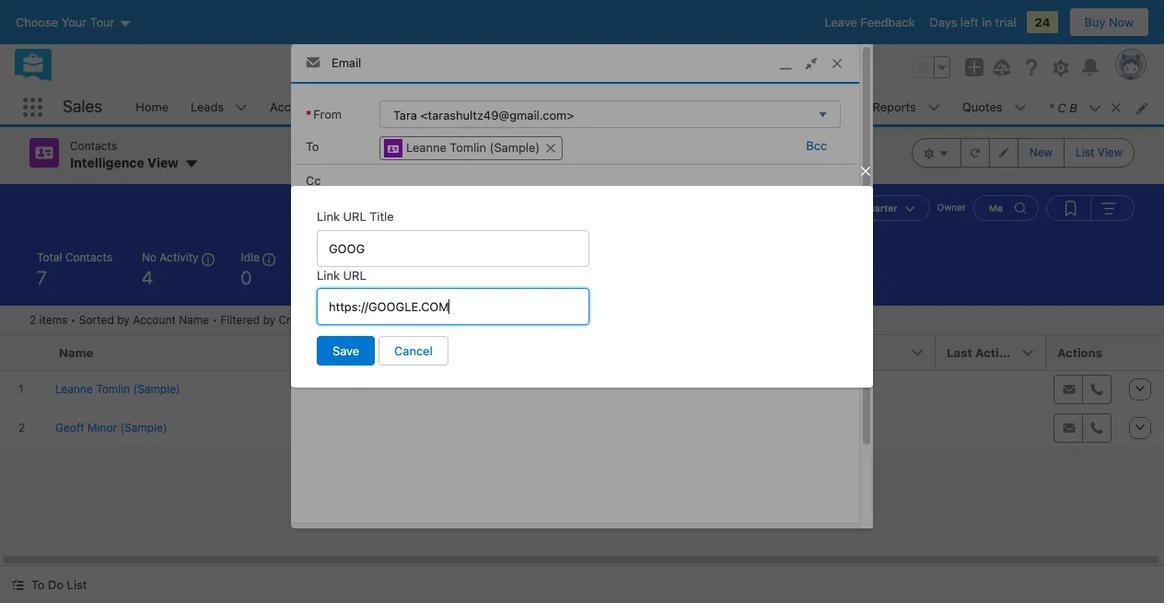 Task type: vqa. For each thing, say whether or not it's contained in the screenshot.
the left List
yes



Task type: describe. For each thing, give the bounding box(es) containing it.
last activity
[[947, 345, 1022, 360]]

total contacts 7
[[37, 250, 112, 288]]

Link URL Title url field
[[317, 230, 590, 267]]

actions cell
[[1047, 335, 1120, 371]]

to do list
[[31, 578, 87, 592]]

* for * c b
[[1049, 100, 1054, 115]]

cell down 'support'
[[398, 409, 662, 447]]

in
[[982, 15, 992, 29]]

text default image inside to do list button
[[11, 579, 24, 592]]

0
[[241, 267, 252, 288]]

* for *
[[306, 106, 312, 121]]

link for link url
[[317, 268, 340, 282]]

1 button
[[478, 243, 555, 294]]

this quarter
[[840, 202, 898, 213]]

tara
[[393, 108, 417, 123]]

customer
[[423, 381, 474, 395]]

action image
[[1120, 335, 1165, 370]]

intelligence
[[70, 155, 144, 170]]

action cell
[[1120, 335, 1165, 371]]

total
[[37, 250, 62, 264]]

account
[[133, 313, 176, 327]]

home
[[136, 99, 169, 114]]

leave feedback link
[[825, 15, 915, 29]]

trial
[[996, 15, 1017, 29]]

link for link url title
[[317, 209, 340, 224]]

email
[[332, 55, 361, 70]]

quarter
[[862, 202, 898, 213]]

view for intelligence view
[[148, 155, 179, 170]]

no activity
[[142, 250, 199, 264]]

link url
[[317, 268, 366, 282]]

1 1 from the left
[[302, 267, 310, 288]]

title inside "title" button
[[409, 345, 436, 360]]

cell down last activity cell
[[936, 409, 1047, 447]]

actions
[[1058, 345, 1103, 360]]

upcoming 2
[[574, 250, 627, 288]]

no upcoming
[[302, 250, 373, 264]]

tara <tarashultz49@gmail.com> button
[[380, 101, 841, 128]]

last activity button
[[936, 335, 1047, 370]]

last
[[947, 345, 973, 360]]

owner
[[937, 202, 966, 213]]

last activity cell
[[936, 335, 1047, 371]]

vp
[[405, 381, 420, 395]]

dashboards
[[760, 99, 827, 114]]

leads list item
[[180, 90, 259, 124]]

1 by from the left
[[117, 313, 130, 327]]

save button
[[317, 336, 375, 366]]

4 inside button
[[416, 267, 427, 288]]

list inside button
[[67, 578, 87, 592]]

buy now
[[1085, 15, 1134, 29]]

2 items • sorted by account name • filtered by created date, me, upcoming status
[[29, 313, 429, 327]]

1 vertical spatial 2
[[29, 313, 36, 327]]

view for list view
[[1098, 146, 1123, 159]]

<tarashultz49@gmail.com>
[[421, 108, 574, 123]]

group containing new
[[912, 138, 1135, 168]]

to for to do list
[[31, 578, 45, 592]]

date,
[[323, 313, 351, 327]]

7
[[37, 267, 47, 288]]

dashboards link
[[749, 90, 838, 124]]

url for link url title
[[343, 209, 366, 224]]

Link URL url field
[[317, 288, 590, 325]]

2 inside upcoming 2
[[574, 267, 584, 288]]

contact image
[[384, 140, 403, 158]]

reports
[[873, 99, 917, 114]]

0 horizontal spatial title
[[370, 209, 394, 224]]

home link
[[125, 90, 180, 124]]

1 horizontal spatial name
[[179, 313, 209, 327]]

new
[[1030, 146, 1053, 159]]

dashboards list item
[[749, 90, 862, 124]]

leave feedback
[[825, 15, 915, 29]]

me button
[[974, 195, 1039, 221]]

title button
[[398, 335, 662, 370]]

created
[[279, 313, 320, 327]]

this quarter button
[[824, 195, 930, 221]]

this
[[840, 202, 860, 213]]

tara <tarashultz49@gmail.com>
[[393, 108, 574, 123]]

list view
[[1076, 146, 1123, 159]]

calendar
[[587, 99, 637, 114]]

grid containing name
[[0, 335, 1165, 448]]

2 vertical spatial group
[[1047, 195, 1135, 221]]

leanne
[[406, 140, 447, 155]]

left
[[961, 15, 979, 29]]

4 button
[[405, 243, 471, 294]]

0 horizontal spatial upcoming
[[320, 250, 373, 264]]

bcc button
[[802, 138, 832, 153]]

leads link
[[180, 90, 235, 124]]

from
[[313, 106, 342, 121]]

quotes
[[963, 99, 1003, 114]]

reports link
[[862, 90, 928, 124]]

search... button
[[369, 53, 738, 82]]

to for to
[[306, 139, 319, 154]]

search...
[[405, 60, 455, 75]]

do
[[48, 578, 64, 592]]

url for link url
[[343, 268, 366, 282]]



Task type: locate. For each thing, give the bounding box(es) containing it.
0 horizontal spatial by
[[117, 313, 130, 327]]

feedback
[[861, 15, 915, 29]]

days left in trial
[[930, 15, 1017, 29]]

contacts inside total contacts 7
[[65, 250, 112, 264]]

contacts inside contacts link
[[368, 99, 419, 114]]

grid
[[0, 335, 1165, 448]]

upcoming up cancel button
[[376, 313, 429, 327]]

name cell
[[48, 335, 357, 371]]

no up the account
[[142, 250, 157, 264]]

activity inside key performance indicators group
[[160, 250, 199, 264]]

group down days
[[912, 56, 951, 78]]

2 • from the left
[[212, 313, 217, 327]]

no up link url
[[302, 250, 317, 264]]

1 inside 1 button
[[489, 267, 497, 288]]

1 • from the left
[[71, 313, 76, 327]]

opportunities list item
[[454, 90, 576, 124]]

activity inside last activity button
[[976, 345, 1022, 360]]

list
[[125, 90, 1165, 124]]

1 horizontal spatial no
[[302, 250, 317, 264]]

list item containing *
[[1038, 90, 1131, 124]]

to up cc
[[306, 139, 319, 154]]

1 4 from the left
[[142, 267, 153, 288]]

1 horizontal spatial view
[[1098, 146, 1123, 159]]

4 down no activity
[[142, 267, 153, 288]]

1 horizontal spatial 2
[[574, 267, 584, 288]]

24
[[1035, 15, 1051, 29]]

name inside button
[[59, 345, 93, 360]]

1 vertical spatial name
[[59, 345, 93, 360]]

me,
[[354, 313, 373, 327]]

idle
[[241, 250, 260, 264]]

2 1 from the left
[[489, 267, 497, 288]]

reports list item
[[862, 90, 952, 124]]

calendar link
[[576, 90, 648, 124]]

accounts
[[270, 99, 322, 114]]

sorted
[[79, 313, 114, 327]]

upcoming down subject text field
[[574, 250, 627, 264]]

1
[[302, 267, 310, 288], [489, 267, 497, 288]]

link down no upcoming
[[317, 268, 340, 282]]

contacts list item
[[357, 90, 454, 124]]

to inside to do list button
[[31, 578, 45, 592]]

forecasts
[[683, 99, 738, 114]]

save
[[333, 344, 359, 358]]

1 vertical spatial link
[[317, 268, 340, 282]]

title right the subject
[[370, 209, 394, 224]]

no
[[142, 250, 157, 264], [302, 250, 317, 264]]

forecasts link
[[672, 90, 749, 124]]

to left do
[[31, 578, 45, 592]]

0 vertical spatial list
[[1076, 146, 1095, 159]]

link down cc
[[317, 209, 340, 224]]

leave
[[825, 15, 858, 29]]

subject
[[306, 208, 348, 223]]

2 vertical spatial contacts
[[65, 250, 112, 264]]

list view button
[[1064, 138, 1135, 168]]

row number image
[[0, 335, 48, 370]]

1 url from the top
[[343, 209, 366, 224]]

to inside email dialog
[[306, 139, 319, 154]]

list item
[[1038, 90, 1131, 124]]

4 up link url url field
[[416, 267, 427, 288]]

group down list view 'button'
[[1047, 195, 1135, 221]]

2 by from the left
[[263, 313, 276, 327]]

1 vertical spatial title
[[409, 345, 436, 360]]

2 right 1 button
[[574, 267, 584, 288]]

contacts up contact icon
[[368, 99, 419, 114]]

new button
[[1018, 138, 1065, 168]]

0 vertical spatial text default image
[[1110, 101, 1123, 114]]

leanne tomlin (sample) link
[[380, 136, 563, 160]]

filtered
[[221, 313, 260, 327]]

0 horizontal spatial 4
[[142, 267, 153, 288]]

calendar list item
[[576, 90, 672, 124]]

2 horizontal spatial upcoming
[[574, 250, 627, 264]]

1 horizontal spatial to
[[306, 139, 319, 154]]

name
[[179, 313, 209, 327], [59, 345, 93, 360]]

0 horizontal spatial •
[[71, 313, 76, 327]]

by right the filtered
[[263, 313, 276, 327]]

link
[[317, 209, 340, 224], [317, 268, 340, 282]]

upcoming
[[320, 250, 373, 264], [574, 250, 627, 264], [376, 313, 429, 327]]

quotes list item
[[952, 90, 1038, 124]]

0 horizontal spatial text default image
[[11, 579, 24, 592]]

1 vertical spatial contacts
[[70, 139, 117, 153]]

title up vp
[[409, 345, 436, 360]]

url down no upcoming
[[343, 268, 366, 282]]

to do list button
[[0, 567, 98, 603]]

group
[[912, 56, 951, 78], [912, 138, 1135, 168], [1047, 195, 1135, 221]]

0 vertical spatial to
[[306, 139, 319, 154]]

* left 'from'
[[306, 106, 312, 121]]

1 vertical spatial to
[[31, 578, 45, 592]]

1 vertical spatial list
[[67, 578, 87, 592]]

now
[[1109, 15, 1134, 29]]

upcoming up link url
[[320, 250, 373, 264]]

0 vertical spatial title
[[370, 209, 394, 224]]

2 4 from the left
[[416, 267, 427, 288]]

1 horizontal spatial *
[[1049, 100, 1054, 115]]

intelligence view
[[70, 155, 179, 170]]

activity for no activity
[[160, 250, 199, 264]]

*
[[1049, 100, 1054, 115], [306, 106, 312, 121]]

1 vertical spatial text default image
[[11, 579, 24, 592]]

b
[[1070, 100, 1078, 115]]

list right new
[[1076, 146, 1095, 159]]

0 horizontal spatial no
[[142, 250, 157, 264]]

activity up the account
[[160, 250, 199, 264]]

• right the items
[[71, 313, 76, 327]]

by
[[117, 313, 130, 327], [263, 313, 276, 327]]

0 vertical spatial contacts
[[368, 99, 419, 114]]

name down sorted
[[59, 345, 93, 360]]

1 horizontal spatial by
[[263, 313, 276, 327]]

1 horizontal spatial 1
[[489, 267, 497, 288]]

leanne tomlin (sample)
[[406, 140, 540, 155]]

contacts up the 'intelligence'
[[70, 139, 117, 153]]

0 vertical spatial name
[[179, 313, 209, 327]]

1 up link url url field
[[489, 267, 497, 288]]

text default image right b
[[1110, 101, 1123, 114]]

contacts link
[[357, 90, 430, 124]]

0 horizontal spatial view
[[148, 155, 179, 170]]

contact view settings image
[[912, 138, 962, 168]]

* inside email dialog
[[306, 106, 312, 121]]

2 no from the left
[[302, 250, 317, 264]]

accounts list item
[[259, 90, 357, 124]]

bcc
[[807, 138, 828, 153]]

days
[[930, 15, 958, 29]]

activity
[[160, 250, 199, 264], [976, 345, 1022, 360]]

important cell
[[357, 335, 398, 371]]

contacts right total
[[65, 250, 112, 264]]

account name cell
[[662, 335, 936, 371]]

text default image
[[1110, 101, 1123, 114], [11, 579, 24, 592]]

list inside 'button'
[[1076, 146, 1095, 159]]

text default image left do
[[11, 579, 24, 592]]

buy now button
[[1069, 7, 1150, 37]]

2 url from the top
[[343, 268, 366, 282]]

quotes link
[[952, 90, 1014, 124]]

1 horizontal spatial title
[[409, 345, 436, 360]]

title cell
[[398, 335, 662, 371]]

leads
[[191, 99, 224, 114]]

cancel
[[394, 344, 433, 358]]

* inside list item
[[1049, 100, 1054, 115]]

link url title
[[317, 209, 394, 224]]

name up name button
[[179, 313, 209, 327]]

buy
[[1085, 15, 1106, 29]]

1 horizontal spatial text default image
[[1110, 101, 1123, 114]]

0 horizontal spatial 2
[[29, 313, 36, 327]]

cc
[[306, 173, 321, 188]]

to element
[[380, 136, 837, 164]]

tomlin
[[450, 140, 486, 155]]

view inside 'button'
[[1098, 146, 1123, 159]]

1 no from the left
[[142, 250, 157, 264]]

cell down last activity
[[936, 370, 1047, 409]]

row number cell
[[0, 335, 48, 371]]

0 horizontal spatial 1
[[302, 267, 310, 288]]

0 horizontal spatial list
[[67, 578, 87, 592]]

url
[[343, 209, 366, 224], [343, 268, 366, 282]]

•
[[71, 313, 76, 327], [212, 313, 217, 327]]

1 link from the top
[[317, 209, 340, 224]]

0 vertical spatial 2
[[574, 267, 584, 288]]

list containing home
[[125, 90, 1165, 124]]

* left c on the right of the page
[[1049, 100, 1054, 115]]

1 vertical spatial activity
[[976, 345, 1022, 360]]

key performance indicators group
[[0, 243, 1165, 305]]

2 left the items
[[29, 313, 36, 327]]

0 horizontal spatial to
[[31, 578, 45, 592]]

cell
[[936, 370, 1047, 409], [357, 409, 398, 447], [398, 409, 662, 447], [936, 409, 1047, 447]]

1 horizontal spatial •
[[212, 313, 217, 327]]

2 link from the top
[[317, 268, 340, 282]]

1 vertical spatial group
[[912, 138, 1135, 168]]

1 left link url
[[302, 267, 310, 288]]

2 items • sorted by account name • filtered by created date, me, upcoming
[[29, 313, 429, 327]]

1 horizontal spatial list
[[1076, 146, 1095, 159]]

Subject text field
[[380, 200, 841, 233]]

4
[[142, 267, 153, 288], [416, 267, 427, 288]]

1 horizontal spatial upcoming
[[376, 313, 429, 327]]

vp customer support
[[405, 381, 519, 395]]

0 vertical spatial group
[[912, 56, 951, 78]]

group down quotes list item
[[912, 138, 1135, 168]]

activity right last
[[976, 345, 1022, 360]]

me
[[989, 202, 1003, 213]]

view
[[1098, 146, 1123, 159], [148, 155, 179, 170]]

contacts
[[368, 99, 419, 114], [70, 139, 117, 153], [65, 250, 112, 264]]

title
[[370, 209, 394, 224], [409, 345, 436, 360]]

no for 4
[[142, 250, 157, 264]]

c
[[1058, 100, 1067, 115]]

0 horizontal spatial *
[[306, 106, 312, 121]]

email dialog
[[291, 44, 860, 603]]

sales
[[63, 97, 103, 116]]

1 horizontal spatial activity
[[976, 345, 1022, 360]]

text default image
[[545, 142, 558, 155]]

* c b
[[1049, 100, 1078, 115]]

no for 1
[[302, 250, 317, 264]]

0 vertical spatial activity
[[160, 250, 199, 264]]

0 vertical spatial link
[[317, 209, 340, 224]]

0 horizontal spatial name
[[59, 345, 93, 360]]

1 vertical spatial url
[[343, 268, 366, 282]]

list right do
[[67, 578, 87, 592]]

0 horizontal spatial activity
[[160, 250, 199, 264]]

support
[[477, 381, 519, 395]]

list
[[1076, 146, 1095, 159], [67, 578, 87, 592]]

activity for last activity
[[976, 345, 1022, 360]]

opportunities
[[465, 99, 541, 114]]

opportunities link
[[454, 90, 552, 124]]

items
[[39, 313, 68, 327]]

0 vertical spatial url
[[343, 209, 366, 224]]

by right sorted
[[117, 313, 130, 327]]

• left the filtered
[[212, 313, 217, 327]]

url up no upcoming
[[343, 209, 366, 224]]

1 horizontal spatial 4
[[416, 267, 427, 288]]

cancel button
[[379, 336, 448, 366]]

cell down important cell
[[357, 409, 398, 447]]



